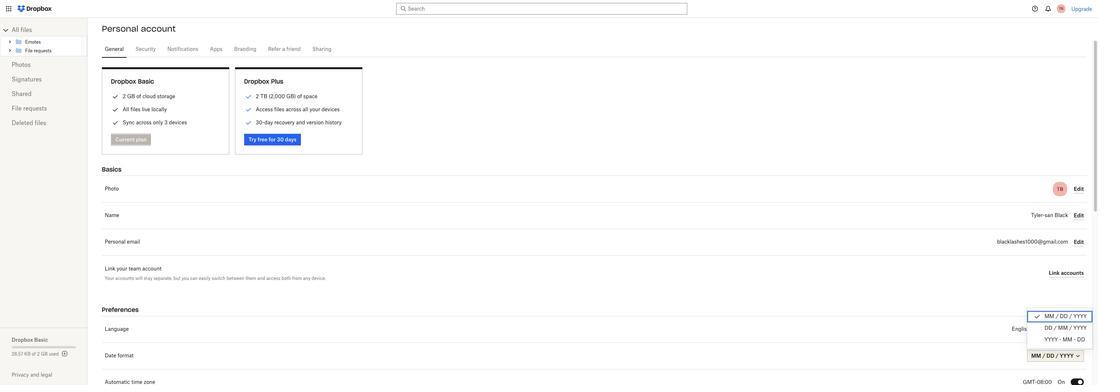 Task type: locate. For each thing, give the bounding box(es) containing it.
personal
[[102, 24, 138, 34], [105, 240, 126, 245]]

of left "cloud"
[[136, 93, 141, 99]]

privacy and legal link
[[12, 372, 87, 378]]

recovery
[[274, 119, 295, 126]]

2 horizontal spatial 2
[[256, 93, 259, 99]]

across
[[286, 106, 301, 112], [136, 119, 152, 126]]

0 vertical spatial dd
[[1060, 314, 1068, 320]]

devices right 3 at the top left of the page
[[169, 119, 187, 126]]

upgrade link
[[1072, 6, 1093, 12]]

tab list containing general
[[102, 40, 1087, 58]]

san
[[1045, 213, 1054, 218]]

basics
[[102, 166, 122, 173]]

upgrade
[[1072, 6, 1093, 12]]

basic up 28.57 kb of 2 gb used
[[34, 337, 48, 343]]

/
[[1056, 314, 1059, 320], [1070, 314, 1073, 320], [1054, 326, 1057, 331], [1070, 326, 1073, 331]]

(2,000
[[269, 93, 285, 99]]

files for all files live locally
[[131, 106, 141, 112]]

0 vertical spatial dropbox basic
[[111, 78, 154, 85]]

from
[[292, 276, 302, 281]]

plus
[[271, 78, 283, 85]]

0 horizontal spatial dd
[[1045, 326, 1053, 331]]

0 horizontal spatial -
[[1060, 338, 1062, 343]]

of right gb)
[[297, 93, 302, 99]]

but
[[174, 276, 180, 281]]

1 horizontal spatial dropbox
[[111, 78, 136, 85]]

recommended image left tb in the left top of the page
[[244, 92, 253, 101]]

across left all
[[286, 106, 301, 112]]

recommended image up recommended image
[[244, 106, 253, 114]]

0 horizontal spatial your
[[117, 267, 127, 272]]

files left live at top left
[[131, 106, 141, 112]]

2 recommended image from the top
[[244, 106, 253, 114]]

3
[[164, 119, 168, 126]]

english (united states)
[[1012, 327, 1068, 332]]

yyyy
[[1074, 314, 1087, 320], [1074, 326, 1087, 331], [1045, 338, 1058, 343]]

accounts
[[115, 276, 134, 281]]

name
[[105, 213, 119, 218]]

account up the 'stay'
[[142, 267, 162, 272]]

your up accounts
[[117, 267, 127, 272]]

0 horizontal spatial 2
[[37, 352, 40, 357]]

mm
[[1045, 314, 1055, 320], [1059, 326, 1068, 331], [1063, 338, 1073, 343]]

group
[[1, 36, 87, 56]]

2 vertical spatial and
[[30, 372, 39, 378]]

global header element
[[0, 0, 1098, 18]]

all up the sync
[[123, 106, 129, 112]]

0 vertical spatial mm
[[1045, 314, 1055, 320]]

gb left the used
[[41, 352, 48, 357]]

yyyy down 'mm / dd / yyyy'
[[1074, 326, 1087, 331]]

separate,
[[154, 276, 172, 281]]

a
[[282, 47, 285, 52]]

dd up dd / mm / yyyy
[[1060, 314, 1068, 320]]

gb left "cloud"
[[127, 93, 135, 99]]

/ up states)
[[1056, 314, 1059, 320]]

dropbox basic up kb
[[12, 337, 48, 343]]

refer a friend
[[268, 47, 301, 52]]

space
[[303, 93, 318, 99]]

mm down dd / mm / yyyy
[[1063, 338, 1073, 343]]

0 horizontal spatial of
[[32, 352, 36, 357]]

1 horizontal spatial basic
[[138, 78, 154, 85]]

2 vertical spatial mm
[[1063, 338, 1073, 343]]

all for all files live locally
[[123, 106, 129, 112]]

file requests
[[12, 106, 47, 112]]

your
[[310, 106, 320, 112], [117, 267, 127, 272]]

file requests link
[[12, 102, 76, 116]]

files inside tree
[[21, 27, 32, 33]]

email
[[127, 240, 140, 245]]

0 vertical spatial gb
[[127, 93, 135, 99]]

2 horizontal spatial dd
[[1078, 338, 1085, 343]]

account
[[141, 24, 176, 34], [142, 267, 162, 272]]

all for all files
[[12, 27, 19, 33]]

1 vertical spatial yyyy
[[1074, 326, 1087, 331]]

dropbox up tb in the left top of the page
[[244, 78, 269, 85]]

0 vertical spatial your
[[310, 106, 320, 112]]

1 vertical spatial mm
[[1059, 326, 1068, 331]]

your right all
[[310, 106, 320, 112]]

1 - from the left
[[1060, 338, 1062, 343]]

tab list
[[102, 40, 1087, 58]]

signatures
[[12, 77, 42, 83]]

all inside tree
[[12, 27, 19, 33]]

1 horizontal spatial 2
[[123, 93, 126, 99]]

yyyy down states)
[[1045, 338, 1058, 343]]

30-day recovery and version history
[[256, 119, 342, 126]]

1 horizontal spatial and
[[258, 276, 265, 281]]

dd / mm / yyyy
[[1045, 326, 1087, 331]]

personal up 'general'
[[102, 24, 138, 34]]

storage
[[157, 93, 175, 99]]

2 tb (2,000 gb) of space
[[256, 93, 318, 99]]

refer a friend tab
[[265, 41, 304, 58]]

switch
[[212, 276, 225, 281]]

all down dropbox logo - go to the homepage
[[12, 27, 19, 33]]

requests
[[23, 106, 47, 112]]

1 vertical spatial recommended image
[[244, 106, 253, 114]]

dropbox basic
[[111, 78, 154, 85], [12, 337, 48, 343]]

mm / dd / yyyy
[[1045, 314, 1087, 320]]

1 horizontal spatial all
[[123, 106, 129, 112]]

1 vertical spatial all
[[123, 106, 129, 112]]

all files
[[12, 27, 32, 33]]

1 vertical spatial devices
[[169, 119, 187, 126]]

/ up dd / mm / yyyy
[[1070, 314, 1073, 320]]

1 horizontal spatial devices
[[322, 106, 340, 112]]

and
[[296, 119, 305, 126], [258, 276, 265, 281], [30, 372, 39, 378]]

0 vertical spatial account
[[141, 24, 176, 34]]

2 horizontal spatial of
[[297, 93, 302, 99]]

yyyy - mm - dd
[[1045, 338, 1085, 343]]

photos
[[12, 62, 31, 68]]

security tab
[[133, 41, 159, 58]]

1 vertical spatial basic
[[34, 337, 48, 343]]

files down "(2,000"
[[274, 106, 284, 112]]

refer
[[268, 47, 281, 52]]

/ right states)
[[1070, 326, 1073, 331]]

28.57 kb of 2 gb used
[[12, 352, 59, 357]]

mm up (united
[[1045, 314, 1055, 320]]

language
[[105, 327, 129, 332]]

1 vertical spatial dropbox basic
[[12, 337, 48, 343]]

dd down dd / mm / yyyy
[[1078, 338, 1085, 343]]

0 horizontal spatial all
[[12, 27, 19, 33]]

0 horizontal spatial across
[[136, 119, 152, 126]]

and right them
[[258, 276, 265, 281]]

1 vertical spatial personal
[[105, 240, 126, 245]]

0 vertical spatial all
[[12, 27, 19, 33]]

0 horizontal spatial dropbox basic
[[12, 337, 48, 343]]

day
[[265, 119, 273, 126]]

photos link
[[12, 58, 76, 72]]

dropbox
[[111, 78, 136, 85], [244, 78, 269, 85], [12, 337, 33, 343]]

security
[[136, 47, 156, 52]]

0 horizontal spatial basic
[[34, 337, 48, 343]]

2 up all files live locally
[[123, 93, 126, 99]]

0 horizontal spatial dropbox
[[12, 337, 33, 343]]

files down file requests link
[[35, 120, 46, 126]]

- down states)
[[1060, 338, 1062, 343]]

and left the legal at the bottom left of page
[[30, 372, 39, 378]]

all
[[12, 27, 19, 33], [123, 106, 129, 112]]

personal for personal email
[[105, 240, 126, 245]]

files for deleted files
[[35, 120, 46, 126]]

and down access files across all your devices
[[296, 119, 305, 126]]

yyyy for mm / dd / yyyy
[[1074, 314, 1087, 320]]

account up security on the top left
[[141, 24, 176, 34]]

get more space image
[[60, 350, 69, 359]]

1 horizontal spatial of
[[136, 93, 141, 99]]

link
[[105, 267, 115, 272]]

access
[[266, 276, 280, 281]]

dropbox basic up 2 gb of cloud storage
[[111, 78, 154, 85]]

2 left tb in the left top of the page
[[256, 93, 259, 99]]

2 right kb
[[37, 352, 40, 357]]

0 vertical spatial recommended image
[[244, 92, 253, 101]]

yyyy up dd / mm / yyyy
[[1074, 314, 1087, 320]]

- down dd / mm / yyyy
[[1074, 338, 1076, 343]]

0 vertical spatial yyyy
[[1074, 314, 1087, 320]]

1 vertical spatial dd
[[1045, 326, 1053, 331]]

1 vertical spatial across
[[136, 119, 152, 126]]

1 horizontal spatial -
[[1074, 338, 1076, 343]]

privacy
[[12, 372, 29, 378]]

1 horizontal spatial gb
[[127, 93, 135, 99]]

dd
[[1060, 314, 1068, 320], [1045, 326, 1053, 331], [1078, 338, 1085, 343]]

dd down mm / dd / yyyy radio item at the bottom of page
[[1045, 326, 1053, 331]]

1 horizontal spatial dd
[[1060, 314, 1068, 320]]

shared link
[[12, 87, 76, 102]]

0 vertical spatial personal
[[102, 24, 138, 34]]

yyyy inside radio item
[[1074, 314, 1087, 320]]

you
[[182, 276, 189, 281]]

across down all files live locally
[[136, 119, 152, 126]]

mm inside radio item
[[1045, 314, 1055, 320]]

dropbox up 2 gb of cloud storage
[[111, 78, 136, 85]]

friend
[[287, 47, 301, 52]]

date
[[105, 354, 116, 359]]

0 horizontal spatial gb
[[41, 352, 48, 357]]

both
[[282, 276, 291, 281]]

2 for dropbox basic
[[123, 93, 126, 99]]

1 recommended image from the top
[[244, 92, 253, 101]]

only
[[153, 119, 163, 126]]

basic
[[138, 78, 154, 85], [34, 337, 48, 343]]

2 for dropbox plus
[[256, 93, 259, 99]]

devices up the history at top left
[[322, 106, 340, 112]]

personal account
[[102, 24, 176, 34]]

photo
[[105, 187, 119, 192]]

0 vertical spatial basic
[[138, 78, 154, 85]]

2 horizontal spatial and
[[296, 119, 305, 126]]

1 horizontal spatial across
[[286, 106, 301, 112]]

basic up 2 gb of cloud storage
[[138, 78, 154, 85]]

files down dropbox logo - go to the homepage
[[21, 27, 32, 33]]

2 horizontal spatial dropbox
[[244, 78, 269, 85]]

of for 2 gb of cloud storage
[[136, 93, 141, 99]]

devices
[[322, 106, 340, 112], [169, 119, 187, 126]]

recommended image
[[244, 92, 253, 101], [244, 106, 253, 114]]

notifications
[[167, 47, 198, 52]]

personal left the email
[[105, 240, 126, 245]]

dropbox for 2 gb of cloud storage
[[111, 78, 136, 85]]

mm up yyyy - mm - dd
[[1059, 326, 1068, 331]]

all files live locally
[[123, 106, 167, 112]]

of right kb
[[32, 352, 36, 357]]

1 vertical spatial gb
[[41, 352, 48, 357]]

apps
[[210, 47, 223, 52]]

dropbox up the 28.57 on the bottom left
[[12, 337, 33, 343]]



Task type: vqa. For each thing, say whether or not it's contained in the screenshot.
SINGLE
no



Task type: describe. For each thing, give the bounding box(es) containing it.
notifications tab
[[165, 41, 201, 58]]

2 vertical spatial dd
[[1078, 338, 1085, 343]]

sync across only 3 devices
[[123, 119, 187, 126]]

yyyy for dd / mm / yyyy
[[1074, 326, 1087, 331]]

deleted
[[12, 120, 33, 126]]

file
[[12, 106, 22, 112]]

sharing tab
[[310, 41, 334, 58]]

deleted files
[[12, 120, 46, 126]]

1 vertical spatial your
[[117, 267, 127, 272]]

shared
[[12, 91, 32, 97]]

recommended image for 2
[[244, 92, 253, 101]]

tyler-
[[1031, 213, 1045, 218]]

between
[[227, 276, 244, 281]]

0 horizontal spatial and
[[30, 372, 39, 378]]

privacy and legal
[[12, 372, 52, 378]]

all files link
[[12, 24, 87, 36]]

general
[[105, 47, 124, 52]]

access files across all your devices
[[256, 106, 340, 112]]

apps tab
[[207, 41, 225, 58]]

your accounts will stay separate, but you can easily switch between them and access both from any device.
[[105, 276, 326, 281]]

access
[[256, 106, 273, 112]]

version
[[307, 119, 324, 126]]

history
[[325, 119, 342, 126]]

files for access files across all your devices
[[274, 106, 284, 112]]

mm for -
[[1063, 338, 1073, 343]]

branding tab
[[231, 41, 259, 58]]

0 vertical spatial across
[[286, 106, 301, 112]]

mm for /
[[1059, 326, 1068, 331]]

will
[[135, 276, 143, 281]]

30-
[[256, 119, 265, 126]]

team
[[129, 267, 141, 272]]

states)
[[1051, 327, 1068, 332]]

1 horizontal spatial your
[[310, 106, 320, 112]]

recommended image for access
[[244, 106, 253, 114]]

2 vertical spatial yyyy
[[1045, 338, 1058, 343]]

preferences
[[102, 306, 139, 314]]

1 horizontal spatial dropbox basic
[[111, 78, 154, 85]]

dropbox for 2 tb (2,000 gb) of space
[[244, 78, 269, 85]]

dd inside radio item
[[1060, 314, 1068, 320]]

0 vertical spatial devices
[[322, 106, 340, 112]]

device.
[[312, 276, 326, 281]]

of for 28.57 kb of 2 gb used
[[32, 352, 36, 357]]

any
[[303, 276, 311, 281]]

locally
[[151, 106, 167, 112]]

dropbox logo - go to the homepage image
[[15, 3, 54, 15]]

kb
[[24, 352, 31, 357]]

/ down mm / dd / yyyy radio item at the bottom of page
[[1054, 326, 1057, 331]]

gb)
[[286, 93, 296, 99]]

used
[[49, 352, 59, 357]]

format
[[118, 354, 134, 359]]

legal
[[41, 372, 52, 378]]

signatures link
[[12, 72, 76, 87]]

live
[[142, 106, 150, 112]]

all
[[303, 106, 308, 112]]

black
[[1055, 213, 1068, 218]]

all files tree
[[1, 24, 87, 56]]

your
[[105, 276, 114, 281]]

easily
[[199, 276, 211, 281]]

(united
[[1032, 327, 1050, 332]]

sharing
[[312, 47, 332, 52]]

them
[[246, 276, 256, 281]]

personal email
[[105, 240, 140, 245]]

1 vertical spatial and
[[258, 276, 265, 281]]

branding
[[234, 47, 257, 52]]

general tab
[[102, 41, 127, 58]]

tyler-san black
[[1031, 213, 1068, 218]]

link your team account
[[105, 267, 162, 272]]

0 vertical spatial and
[[296, 119, 305, 126]]

0 horizontal spatial devices
[[169, 119, 187, 126]]

tb
[[260, 93, 267, 99]]

2 - from the left
[[1074, 338, 1076, 343]]

dropbox plus
[[244, 78, 283, 85]]

blacklashes1000@gmail.com
[[997, 240, 1068, 245]]

english
[[1012, 327, 1030, 332]]

2 gb of cloud storage
[[123, 93, 175, 99]]

stay
[[144, 276, 152, 281]]

recommended image
[[244, 119, 253, 127]]

28.57
[[12, 352, 23, 357]]

deleted files link
[[12, 116, 76, 131]]

1 vertical spatial account
[[142, 267, 162, 272]]

sync
[[123, 119, 135, 126]]

personal for personal account
[[102, 24, 138, 34]]

mm / dd / yyyy radio item
[[1027, 311, 1093, 323]]

cloud
[[143, 93, 156, 99]]

can
[[190, 276, 198, 281]]

date format
[[105, 354, 134, 359]]

files for all files
[[21, 27, 32, 33]]



